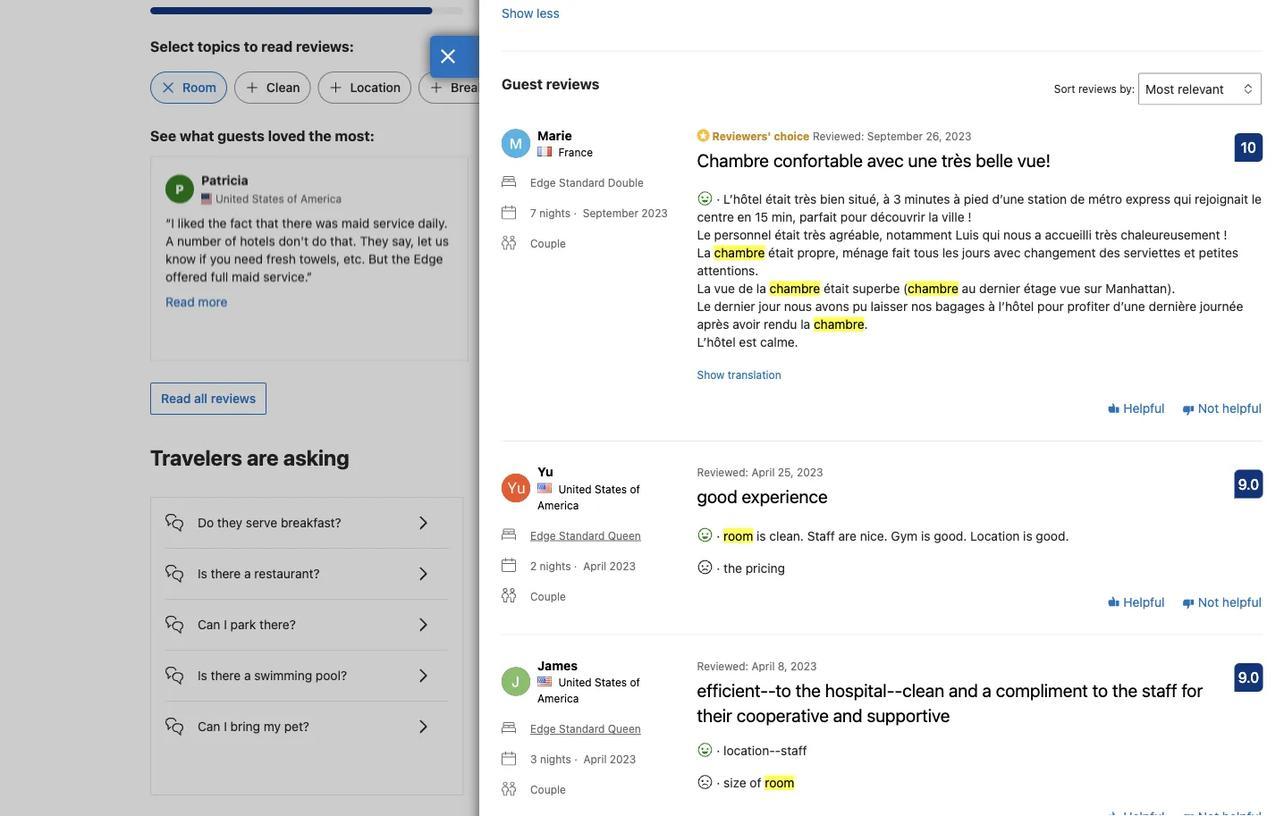 Task type: describe. For each thing, give the bounding box(es) containing it.
more for if
[[198, 294, 228, 309]]

bagages
[[936, 299, 985, 314]]

there for is there a restaurant?
[[211, 567, 241, 581]]

offered
[[165, 269, 207, 283]]

the right 'loved' on the top of page
[[309, 127, 332, 144]]

this inside '" everything was wonderful. the staff was amazing. luis, dominic and eric were very helpful, professional and very informative. we liked it so much we reserved it for thanksgiving weekend. i would recommend this hotel to anyone. loved it.'
[[1006, 287, 1027, 301]]

hotel
[[1031, 287, 1059, 301]]

- up cooperative
[[768, 680, 776, 701]]

the left fact
[[208, 215, 227, 230]]

do they serve breakfast? button
[[165, 498, 449, 534]]

the up cooperative
[[796, 680, 821, 701]]

0 horizontal spatial are
[[247, 445, 279, 470]]

vue!
[[1018, 149, 1051, 170]]

they
[[217, 516, 243, 530]]

to right compliment
[[1093, 680, 1108, 701]]

location-
[[724, 744, 775, 758]]

america down james
[[538, 693, 579, 705]]

bathroom?
[[533, 764, 595, 779]]

edge inside the " i liked the fact that there was maid service daily. a number of hotels don't do that.  they say, let us know if you need fresh towels, etc.  but the edge offered full maid service.
[[414, 251, 443, 266]]

express
[[1126, 192, 1171, 206]]

america up the the
[[966, 192, 1007, 205]]

amazing.
[[831, 233, 883, 248]]

0 vertical spatial september
[[868, 130, 923, 142]]

guest
[[502, 75, 543, 92]]

many
[[654, 233, 685, 248]]

calme.
[[760, 335, 799, 350]]

2023 right 25,
[[797, 466, 824, 479]]

1 horizontal spatial !
[[1224, 228, 1228, 242]]

see what guests loved the most:
[[150, 127, 375, 144]]

bed
[[558, 80, 581, 95]]

l'hôtel était très bien situé, à 3 minutes à pied d'une station de métro express qui rejoignait le centre en 15 min, parfait pour découvrir la ville ! le personnel était très agréable, notamment luis qui nous a accueilli très chaleureusement ! la
[[697, 192, 1262, 260]]

1 good. from the left
[[934, 529, 967, 543]]

15
[[755, 210, 769, 224]]

everything
[[837, 215, 898, 230]]

ménage
[[843, 245, 889, 260]]

does this property have non- smoking rooms?
[[533, 616, 701, 648]]

1 vertical spatial we
[[847, 689, 866, 704]]

1 horizontal spatial à
[[954, 192, 961, 206]]

nous inside au dernier étage vue sur manhattan). le dernier jour nous avons pu laisser nos bagages à l'hôtel pour profiter d'une dernière journée après avoir rendu la
[[784, 299, 812, 314]]

very inside " i found it very conveniently located to yankee stadium, the cloisters and many delicious restaurants.
[[558, 215, 583, 230]]

station
[[1028, 192, 1067, 206]]

if
[[199, 251, 207, 266]]

d'une inside au dernier étage vue sur manhattan). le dernier jour nous avons pu laisser nos bagages à l'hôtel pour profiter d'une dernière journée après avoir rendu la
[[1114, 299, 1146, 314]]

rooms for bathroom?
[[590, 746, 626, 761]]

0 horizontal spatial avec
[[868, 149, 904, 170]]

size
[[724, 776, 747, 791]]

read for " i liked the fact that there was maid service daily. a number of hotels don't do that.  they say, let us know if you need fresh towels, etc.  but the edge offered full maid service.
[[165, 294, 195, 309]]

1 vertical spatial qui
[[983, 228, 1000, 242]]

chambre up nos
[[908, 281, 959, 296]]

i inside '" everything was wonderful. the staff was amazing. luis, dominic and eric were very helpful, professional and very informative. we liked it so much we reserved it for thanksgiving weekend. i would recommend this hotel to anyone. loved it.'
[[890, 287, 893, 301]]

" for don't
[[307, 269, 312, 283]]

there for are there rooms with an ocean view?
[[556, 681, 586, 696]]

united down the patricia
[[216, 192, 249, 205]]

2023 right bathroom?
[[610, 754, 636, 766]]

2 is from the left
[[921, 529, 931, 543]]

2023 left pay?
[[610, 560, 636, 572]]

belle
[[976, 149, 1013, 170]]

united inside coviello united states of america
[[548, 192, 582, 205]]

is there a spa?
[[533, 516, 617, 530]]

of inside the " i liked the fact that there was maid service daily. a number of hotels don't do that.  they say, let us know if you need fresh towels, etc.  but the edge offered full maid service.
[[225, 233, 237, 248]]

rooms?
[[585, 634, 627, 648]]

united up is there a spa?
[[559, 483, 592, 495]]

can i bring my pet?
[[198, 720, 309, 734]]

yu
[[538, 465, 553, 479]]

2 horizontal spatial it
[[998, 269, 1006, 283]]

of down does this property have non- smoking rooms?
[[630, 677, 640, 689]]

states up the spa?
[[595, 483, 627, 495]]

of up the don't
[[287, 192, 297, 205]]

are there rooms with a private bathroom? button
[[501, 731, 784, 781]]

show less
[[502, 5, 560, 20]]

0 horizontal spatial location
[[350, 80, 401, 95]]

list of reviews region
[[491, 105, 1273, 817]]

and right clean
[[949, 680, 978, 701]]

and down hospital- in the bottom of the page
[[833, 705, 863, 726]]

was inside the " i liked the fact that there was maid service daily. a number of hotels don't do that.  they say, let us know if you need fresh towels, etc.  but the edge offered full maid service.
[[316, 215, 338, 230]]

anyone.
[[831, 304, 876, 319]]

reserved
[[944, 269, 995, 283]]

(
[[904, 281, 908, 296]]

2023 right 26,
[[945, 130, 972, 142]]

conveniently
[[586, 215, 659, 230]]

0 horizontal spatial september
[[583, 207, 639, 219]]

there for are there rooms with a private bathroom?
[[556, 746, 586, 761]]

united states of america down james
[[538, 677, 640, 705]]

april down are there rooms with an ocean view?
[[584, 754, 607, 766]]

free wifi 9.0 meter
[[150, 7, 464, 14]]

experience
[[742, 486, 828, 507]]

to inside " i found it very conveniently located to yankee stadium, the cloisters and many delicious restaurants.
[[709, 215, 720, 230]]

not for yu
[[1199, 595, 1219, 610]]

patricia
[[201, 173, 248, 187]]

this inside does this property have non- smoking rooms?
[[566, 616, 587, 631]]

guests
[[218, 127, 265, 144]]

- down cooperative
[[775, 744, 781, 758]]

professional
[[877, 251, 948, 266]]

nights for good
[[540, 560, 571, 572]]

of right size
[[750, 776, 762, 791]]

staff inside '" everything was wonderful. the staff was amazing. luis, dominic and eric were very helpful, professional and very informative. we liked it so much we reserved it for thanksgiving weekend. i would recommend this hotel to anyone. loved it.'
[[1018, 215, 1044, 230]]

chambre up jour
[[770, 281, 821, 296]]

chambre confortable avec une très belle vue!
[[697, 149, 1051, 170]]

edge standard queen for good experience
[[530, 529, 641, 542]]

to left most
[[1004, 689, 1016, 704]]

read all reviews
[[161, 391, 256, 406]]

très down 26,
[[942, 149, 972, 170]]

helpful,
[[831, 251, 874, 266]]

hospital-
[[826, 680, 895, 701]]

april left 25,
[[752, 466, 775, 479]]

" for professional
[[927, 304, 933, 319]]

très up propre,
[[804, 228, 826, 242]]

vue inside était propre, ménage fait tous les jours avec changement des serviettes et petites attentions. la vue de la
[[714, 281, 735, 296]]

can i bring my pet? button
[[165, 702, 449, 738]]

pet?
[[284, 720, 309, 734]]

spa?
[[590, 516, 617, 530]]

1 nights from the top
[[540, 207, 571, 219]]

america up is there a spa?
[[538, 499, 579, 512]]

2 horizontal spatial very
[[1049, 233, 1074, 248]]

america up that. at the top of page
[[300, 192, 342, 205]]

l'hôtel inside '. l'hôtel est calme.'
[[697, 335, 736, 350]]

0 horizontal spatial dernier
[[714, 299, 756, 314]]

can for can i park there?
[[198, 618, 220, 632]]

agréable,
[[830, 228, 883, 242]]

métro
[[1089, 192, 1123, 206]]

rooms for view?
[[590, 681, 626, 696]]

0 horizontal spatial à
[[883, 192, 890, 206]]

april left '8,'
[[752, 660, 775, 673]]

très up "des"
[[1095, 228, 1118, 242]]

my
[[264, 720, 281, 734]]

chambre down personnel
[[714, 245, 765, 260]]

the left 'pricing'
[[724, 561, 742, 576]]

ville
[[942, 210, 965, 224]]

of inside coviello united states of america
[[620, 192, 630, 205]]

good experience
[[697, 486, 828, 507]]

tous
[[914, 245, 939, 260]]

avec inside était propre, ménage fait tous les jours avec changement des serviettes et petites attentions. la vue de la
[[994, 245, 1021, 260]]

let
[[418, 233, 432, 248]]

· room is clean.  staff are nice.  gym is good. location is good.
[[713, 529, 1069, 543]]

for inside '" everything was wonderful. the staff was amazing. luis, dominic and eric were very helpful, professional and very informative. we liked it so much we reserved it for thanksgiving weekend. i would recommend this hotel to anyone. loved it.'
[[1009, 269, 1025, 283]]

united up découvrir
[[881, 192, 915, 205]]

read
[[261, 38, 293, 55]]

edge standard queen link for efficient--to the hospital--clean and a compliment to the staff for their cooperative and supportive
[[502, 721, 641, 737]]

united down james
[[559, 677, 592, 689]]

helpful for marie
[[1223, 401, 1262, 416]]

0 vertical spatial !
[[968, 210, 972, 224]]

select topics to read reviews:
[[150, 38, 354, 55]]

avoir
[[733, 317, 761, 332]]

not helpful for yu
[[1195, 595, 1262, 610]]

a inside l'hôtel était très bien situé, à 3 minutes à pied d'une station de métro express qui rejoignait le centre en 15 min, parfait pour découvrir la ville ! le personnel était très agréable, notamment luis qui nous a accueilli très chaleureusement ! la
[[1035, 228, 1042, 242]]

and left eric
[[967, 233, 989, 248]]

la inside l'hôtel était très bien situé, à 3 minutes à pied d'une station de métro express qui rejoignait le centre en 15 min, parfait pour découvrir la ville ! le personnel était très agréable, notamment luis qui nous a accueilli très chaleureusement ! la
[[697, 245, 711, 260]]

26,
[[926, 130, 942, 142]]

can i park there?
[[198, 618, 296, 632]]

but
[[369, 251, 388, 266]]

les
[[943, 245, 959, 260]]

liked inside the " i liked the fact that there was maid service daily. a number of hotels don't do that.  they say, let us know if you need fresh towels, etc.  but the edge offered full maid service.
[[178, 215, 205, 230]]

loved
[[268, 127, 305, 144]]

standard for efficient--to the hospital--clean and a compliment to the staff for their cooperative and supportive
[[559, 723, 605, 736]]

reviewed: for good experience
[[697, 466, 749, 479]]

united states of america up ville
[[881, 192, 1007, 205]]

helpful for yu
[[1120, 595, 1165, 610]]

i inside how and when do i pay? button
[[639, 567, 643, 581]]

1 horizontal spatial it
[[861, 269, 869, 283]]

reviewed: september 26, 2023
[[813, 130, 972, 142]]

does this property have non- smoking rooms? button
[[501, 600, 784, 650]]

2 vertical spatial staff
[[781, 744, 807, 758]]

and inside " i found it very conveniently located to yankee stadium, the cloisters and many delicious restaurants.
[[629, 233, 650, 248]]

states up ville
[[918, 192, 950, 205]]

2023 up many
[[642, 207, 668, 219]]

i for " i liked the fact that there was maid service daily. a number of hotels don't do that.  they say, let us know if you need fresh towels, etc.  but the edge offered full maid service.
[[171, 215, 174, 230]]

the
[[992, 215, 1014, 230]]

la inside était propre, ménage fait tous les jours avec changement des serviettes et petites attentions. la vue de la
[[697, 281, 711, 296]]

and inside button
[[562, 567, 584, 581]]

there for is there a swimming pool?
[[211, 669, 241, 683]]

we inside '" everything was wonderful. the staff was amazing. luis, dominic and eric were very helpful, professional and very informative. we liked it so much we reserved it for thanksgiving weekend. i would recommend this hotel to anyone. loved it.'
[[1076, 251, 1094, 266]]

full
[[211, 269, 228, 283]]

personnel
[[714, 228, 772, 242]]

there?
[[259, 618, 296, 632]]

of up is there a spa? button
[[630, 483, 640, 495]]

" everything was wonderful. the staff was amazing. luis, dominic and eric were very helpful, professional and very informative. we liked it so much we reserved it for thanksgiving weekend. i would recommend this hotel to anyone. loved it.
[[831, 215, 1105, 319]]

reviews for guest
[[546, 75, 600, 92]]

with for an
[[629, 681, 653, 696]]

pool?
[[316, 669, 347, 683]]

of left pied
[[953, 192, 963, 205]]

changement
[[1024, 245, 1096, 260]]

travelers are asking
[[150, 445, 350, 470]]

are inside list of reviews region
[[839, 529, 857, 543]]

loved
[[880, 304, 914, 319]]

2 good. from the left
[[1036, 529, 1069, 543]]

reviewed: april 8, 2023
[[697, 660, 817, 673]]

nights for efficient-
[[540, 754, 571, 766]]

helpful for yu
[[1223, 595, 1262, 610]]

0 vertical spatial room
[[724, 529, 754, 543]]

states down rooms?
[[595, 677, 627, 689]]

can for can i bring my pet?
[[198, 720, 220, 734]]

need
[[234, 251, 263, 266]]

not helpful for marie
[[1195, 401, 1262, 416]]

helpful for marie
[[1120, 401, 1165, 416]]

edge for good experience
[[530, 529, 556, 542]]

1 vertical spatial room
[[765, 776, 795, 791]]

i for can i park there?
[[224, 618, 227, 632]]

attentions.
[[697, 263, 759, 278]]

" i found it very conveniently located to yankee stadium, the cloisters and many delicious restaurants.
[[498, 215, 765, 266]]

journée
[[1200, 299, 1244, 314]]

reviewed: april 25, 2023
[[697, 466, 824, 479]]

location inside list of reviews region
[[971, 529, 1020, 543]]

read all reviews button
[[150, 383, 267, 415]]

1 vertical spatial 3
[[530, 754, 537, 766]]

a
[[165, 233, 174, 248]]

1 horizontal spatial maid
[[342, 215, 370, 230]]

number
[[177, 233, 222, 248]]

2023 right '8,'
[[791, 660, 817, 673]]

read more button for everything was wonderful. the staff was amazing. luis, dominic and eric were very helpful, professional and very informative. we liked it so much we reserved it for thanksgiving weekend. i would recommend this hotel to anyone. loved it.
[[831, 328, 893, 346]]

the right questions
[[1113, 680, 1138, 701]]

show for show translation
[[697, 369, 725, 381]]

choice
[[774, 130, 810, 142]]



Task type: vqa. For each thing, say whether or not it's contained in the screenshot.
Nights to the top
yes



Task type: locate. For each thing, give the bounding box(es) containing it.
2 helpful from the top
[[1120, 595, 1165, 610]]

1 vertical spatial couple
[[530, 590, 566, 603]]

found
[[511, 215, 544, 230]]

la right rendu
[[801, 317, 811, 332]]

1 vertical spatial staff
[[1142, 680, 1178, 701]]

reviewed: for efficient--to the hospital--clean and a compliment to the staff for their cooperative and supportive
[[697, 660, 749, 673]]

1 vertical spatial september
[[583, 207, 639, 219]]

staff
[[1018, 215, 1044, 230], [1142, 680, 1178, 701], [781, 744, 807, 758]]

0 vertical spatial more
[[198, 294, 228, 309]]

1 vertical spatial have
[[869, 689, 896, 704]]

1 queen from the top
[[608, 529, 641, 542]]

chaleureusement
[[1121, 228, 1221, 242]]

couple for efficient-
[[530, 784, 566, 796]]

2 vertical spatial very
[[976, 251, 1001, 266]]

queen for efficient--to the hospital--clean and a compliment to the staff for their cooperative and supportive
[[608, 723, 641, 736]]

0 horizontal spatial for
[[1009, 269, 1025, 283]]

1 vertical spatial helpful button
[[1108, 594, 1165, 612]]

9.0 for good experience
[[1239, 476, 1260, 493]]

1 horizontal spatial have
[[869, 689, 896, 704]]

stadium,
[[498, 233, 549, 248]]

there inside "are there rooms with a private bathroom?"
[[556, 746, 586, 761]]

pied
[[964, 192, 989, 206]]

september
[[868, 130, 923, 142], [583, 207, 639, 219]]

pricing
[[746, 561, 785, 576]]

1 vertical spatial show
[[697, 369, 725, 381]]

scored 9.0 element for efficient--to the hospital--clean and a compliment to the staff for their cooperative and supportive
[[1235, 664, 1263, 692]]

to
[[244, 38, 258, 55], [709, 215, 720, 230], [1063, 287, 1074, 301], [776, 680, 792, 701], [1093, 680, 1108, 701], [1004, 689, 1016, 704]]

is inside is there a spa? button
[[533, 516, 543, 530]]

2 not helpful from the top
[[1195, 595, 1262, 610]]

with
[[629, 681, 653, 696], [629, 746, 653, 761]]

i inside the " i liked the fact that there was maid service daily. a number of hotels don't do that.  they say, let us know if you need fresh towels, etc.  but the edge offered full maid service.
[[171, 215, 174, 230]]

couple for good
[[530, 590, 566, 603]]

est
[[739, 335, 757, 350]]

0 vertical spatial is
[[533, 516, 543, 530]]

" inside " i found it very conveniently located to yankee stadium, the cloisters and many delicious restaurants.
[[498, 215, 504, 230]]

une
[[908, 149, 938, 170]]

1 vertical spatial 9.0
[[1239, 669, 1260, 686]]

is inside is there a swimming pool? button
[[198, 669, 207, 683]]

with inside "are there rooms with a private bathroom?"
[[629, 746, 653, 761]]

there down james
[[556, 681, 586, 696]]

are for are there rooms with an ocean view?
[[533, 681, 553, 696]]

restaurants.
[[498, 251, 566, 266]]

how
[[533, 567, 559, 581]]

d'une down manhattan).
[[1114, 299, 1146, 314]]

more for much
[[864, 330, 893, 344]]

" for " everything was wonderful. the staff was amazing. luis, dominic and eric were very helpful, professional and very informative. we liked it so much we reserved it for thanksgiving weekend. i would recommend this hotel to anyone. loved it.
[[831, 215, 837, 230]]

0 vertical spatial very
[[558, 215, 583, 230]]

2 queen from the top
[[608, 723, 641, 736]]

0 horizontal spatial do
[[312, 233, 327, 248]]

united states of america image
[[201, 193, 212, 204], [867, 193, 878, 204]]

smoking
[[533, 634, 582, 648]]

rooms up bathroom?
[[590, 746, 626, 761]]

staff down cooperative
[[781, 744, 807, 758]]

more down loved
[[864, 330, 893, 344]]

1 vertical spatial la
[[757, 281, 766, 296]]

2 was from the left
[[901, 215, 924, 230]]

an inside are there rooms with an ocean view?
[[657, 681, 671, 696]]

3 inside l'hôtel était très bien situé, à 3 minutes à pied d'une station de métro express qui rejoignait le centre en 15 min, parfait pour découvrir la ville ! le personnel était très agréable, notamment luis qui nous a accueilli très chaleureusement ! la
[[894, 192, 901, 206]]

au
[[962, 281, 976, 296]]

avons
[[816, 299, 850, 314]]

france
[[559, 146, 593, 159]]

there inside the " i liked the fact that there was maid service daily. a number of hotels don't do that.  they say, let us know if you need fresh towels, etc.  but the edge offered full maid service.
[[282, 215, 312, 230]]

are up bathroom?
[[533, 746, 553, 761]]

le
[[697, 228, 711, 242], [697, 299, 711, 314]]

the up restaurants.
[[553, 233, 571, 248]]

2 rooms from the top
[[590, 746, 626, 761]]

la inside l'hôtel était très bien situé, à 3 minutes à pied d'une station de métro express qui rejoignait le centre en 15 min, parfait pour découvrir la ville ! le personnel était très agréable, notamment luis qui nous a accueilli très chaleureusement ! la
[[929, 210, 939, 224]]

informative.
[[1004, 251, 1072, 266]]

more
[[198, 294, 228, 309], [864, 330, 893, 344]]

1 not helpful button from the top
[[1183, 400, 1262, 418]]

2 united states of america image from the left
[[867, 193, 878, 204]]

is for is there a restaurant?
[[198, 567, 207, 581]]

with for a
[[629, 746, 653, 761]]

1 horizontal spatial very
[[976, 251, 1001, 266]]

1 rooms from the top
[[590, 681, 626, 696]]

liked down helpful,
[[831, 269, 858, 283]]

étage
[[1024, 281, 1057, 296]]

is for is there a swimming pool?
[[198, 669, 207, 683]]

show translation
[[697, 369, 782, 381]]

room
[[182, 80, 216, 95]]

1 vertical spatial location
[[971, 529, 1020, 543]]

1 with from the top
[[629, 681, 653, 696]]

have
[[643, 616, 671, 631], [869, 689, 896, 704]]

very up "informative."
[[1049, 233, 1074, 248]]

! up petites
[[1224, 228, 1228, 242]]

reviews inside read all reviews button
[[211, 391, 256, 406]]

0 horizontal spatial maid
[[232, 269, 260, 283]]

2 vertical spatial read
[[161, 391, 191, 406]]

a left restaurant?
[[244, 567, 251, 581]]

reviews
[[546, 75, 600, 92], [1079, 83, 1117, 95], [211, 391, 256, 406]]

était
[[766, 192, 791, 206], [775, 228, 801, 242], [769, 245, 794, 260], [824, 281, 850, 296]]

read more button down offered
[[165, 292, 228, 310]]

of up conveniently
[[620, 192, 630, 205]]

it inside " i found it very conveniently located to yankee stadium, the cloisters and many delicious restaurants.
[[547, 215, 555, 230]]

1 horizontal spatial united states of america image
[[867, 193, 878, 204]]

1 edge standard queen link from the top
[[502, 528, 641, 544]]

1 vertical spatial can
[[198, 720, 220, 734]]

park
[[230, 618, 256, 632]]

1 vertical spatial not helpful
[[1195, 595, 1262, 610]]

i inside can i bring my pet? button
[[224, 720, 227, 734]]

la inside au dernier étage vue sur manhattan). le dernier jour nous avons pu laisser nos bagages à l'hôtel pour profiter d'une dernière journée après avoir rendu la
[[801, 317, 811, 332]]

scored 10 element
[[1235, 133, 1263, 162]]

a inside is there a spa? button
[[579, 516, 586, 530]]

0 horizontal spatial very
[[558, 215, 583, 230]]

for inside efficient--to the hospital--clean and a compliment to the staff for their cooperative and supportive
[[1182, 680, 1203, 701]]

not helpful button for yu
[[1183, 594, 1262, 612]]

edge down 'view?'
[[530, 723, 556, 736]]

l'hôtel up en on the top of page
[[724, 192, 762, 206]]

l'hôtel inside l'hôtel était très bien situé, à 3 minutes à pied d'une station de métro express qui rejoignait le centre en 15 min, parfait pour découvrir la ville ! le personnel était très agréable, notamment luis qui nous a accueilli très chaleureusement ! la
[[724, 192, 762, 206]]

a left most
[[983, 680, 992, 701]]

2 with from the top
[[629, 746, 653, 761]]

jour
[[759, 299, 781, 314]]

do
[[198, 516, 214, 530]]

1 vue from the left
[[714, 281, 735, 296]]

3 nights from the top
[[540, 754, 571, 766]]

" down bien
[[831, 215, 837, 230]]

nous up rendu
[[784, 299, 812, 314]]

qui
[[1174, 192, 1192, 206], [983, 228, 1000, 242]]

rooms inside "are there rooms with a private bathroom?"
[[590, 746, 626, 761]]

0 vertical spatial read more button
[[165, 292, 228, 310]]

le inside au dernier étage vue sur manhattan). le dernier jour nous avons pu laisser nos bagages à l'hôtel pour profiter d'une dernière journée après avoir rendu la
[[697, 299, 711, 314]]

" for " i found it very conveniently located to yankee stadium, the cloisters and many delicious restaurants.
[[498, 215, 504, 230]]

america inside coviello united states of america
[[633, 192, 675, 205]]

location
[[350, 80, 401, 95], [971, 529, 1020, 543]]

0 horizontal spatial liked
[[178, 215, 205, 230]]

2 not from the top
[[1199, 595, 1219, 610]]

· size of room
[[713, 776, 795, 791]]

2 horizontal spatial reviews
[[1079, 83, 1117, 95]]

0 vertical spatial for
[[1009, 269, 1025, 283]]

2 scored 9.0 element from the top
[[1235, 664, 1263, 692]]

2 vertical spatial edge
[[530, 723, 556, 736]]

read more for " i liked the fact that there was maid service daily. a number of hotels don't do that.  they say, let us know if you need fresh towels, etc.  but the edge offered full maid service.
[[165, 294, 228, 309]]

couple
[[530, 237, 566, 250], [530, 590, 566, 603], [530, 784, 566, 796]]

" for " i liked the fact that there was maid service daily. a number of hotels don't do that.  they say, let us know if you need fresh towels, etc.  but the edge offered full maid service.
[[165, 215, 171, 230]]

instant
[[917, 689, 956, 704]]

pour up agréable,
[[841, 210, 867, 224]]

is down 'do'
[[198, 567, 207, 581]]

queen for good experience
[[608, 529, 641, 542]]

0 vertical spatial helpful
[[1120, 401, 1165, 416]]

0 horizontal spatial staff
[[781, 744, 807, 758]]

pour down étage
[[1038, 299, 1064, 314]]

april down the spa?
[[583, 560, 607, 572]]

scored 9.0 element
[[1235, 470, 1263, 499], [1235, 664, 1263, 692]]

3 " from the left
[[831, 215, 837, 230]]

vue inside au dernier étage vue sur manhattan). le dernier jour nous avons pu laisser nos bagages à l'hôtel pour profiter d'une dernière journée après avoir rendu la
[[1060, 281, 1081, 296]]

have up supportive
[[869, 689, 896, 704]]

1 was from the left
[[316, 215, 338, 230]]

0 vertical spatial "
[[307, 269, 312, 283]]

dernier up avoir
[[714, 299, 756, 314]]

we left clean
[[847, 689, 866, 704]]

2 are from the top
[[533, 746, 553, 761]]

not
[[1199, 401, 1219, 416], [1199, 595, 1219, 610]]

are left nice.
[[839, 529, 857, 543]]

helpful button for yu
[[1108, 594, 1165, 612]]

a inside is there a swimming pool? button
[[244, 669, 251, 683]]

1 helpful from the top
[[1223, 401, 1262, 416]]

0 horizontal spatial 3
[[530, 754, 537, 766]]

states inside coviello united states of america
[[585, 192, 617, 205]]

staff up were
[[1018, 215, 1044, 230]]

1 helpful from the top
[[1120, 401, 1165, 416]]

0 vertical spatial couple
[[530, 237, 566, 250]]

do inside how and when do i pay? button
[[621, 567, 636, 581]]

2 horizontal spatial was
[[1048, 215, 1070, 230]]

- up supportive
[[895, 680, 903, 701]]

are up 'view?'
[[533, 681, 553, 696]]

thanksgiving
[[1029, 269, 1105, 283]]

2 9.0 from the top
[[1239, 669, 1260, 686]]

pu
[[853, 299, 868, 314]]

2 edge standard queen link from the top
[[502, 721, 641, 737]]

it.
[[918, 304, 927, 319]]

are inside are there rooms with an ocean view?
[[533, 681, 553, 696]]

à left l'hôtel
[[989, 299, 996, 314]]

0 vertical spatial have
[[643, 616, 671, 631]]

0 vertical spatial do
[[312, 233, 327, 248]]

1 vertical spatial read more button
[[831, 328, 893, 346]]

to inside '" everything was wonderful. the staff was amazing. luis, dominic and eric were very helpful, professional and very informative. we liked it so much we reserved it for thanksgiving weekend. i would recommend this hotel to anyone. loved it.'
[[1063, 287, 1074, 301]]

2 can from the top
[[198, 720, 220, 734]]

this up smoking
[[566, 616, 587, 631]]

there up bathroom?
[[556, 746, 586, 761]]

le up après at the right of the page
[[697, 299, 711, 314]]

0 vertical spatial liked
[[178, 215, 205, 230]]

1 can from the top
[[198, 618, 220, 632]]

this is a carousel with rotating slides. it displays featured reviews of the property. use the next and previous buttons to navigate. region
[[136, 149, 1149, 368]]

i left found
[[504, 215, 507, 230]]

" inside '" everything was wonderful. the staff was amazing. luis, dominic and eric were very helpful, professional and very informative. we liked it so much we reserved it for thanksgiving weekend. i would recommend this hotel to anyone. loved it.'
[[831, 215, 837, 230]]

dernier
[[980, 281, 1021, 296], [714, 299, 756, 314]]

0 vertical spatial dernier
[[980, 281, 1021, 296]]

" left found
[[498, 215, 504, 230]]

1 horizontal spatial september
[[868, 130, 923, 142]]

located
[[662, 215, 705, 230]]

! right ville
[[968, 210, 972, 224]]

a inside is there a restaurant? button
[[244, 567, 251, 581]]

2 " from the left
[[498, 215, 504, 230]]

gym
[[891, 529, 918, 543]]

la inside était propre, ménage fait tous les jours avec changement des serviettes et petites attentions. la vue de la
[[757, 281, 766, 296]]

2 nights · april 2023
[[530, 560, 636, 572]]

1 scored 9.0 element from the top
[[1235, 470, 1263, 499]]

1 couple from the top
[[530, 237, 566, 250]]

1 vertical spatial le
[[697, 299, 711, 314]]

la for dernier
[[801, 317, 811, 332]]

america up located
[[633, 192, 675, 205]]

2 couple from the top
[[530, 590, 566, 603]]

liked up number
[[178, 215, 205, 230]]

yankee
[[724, 215, 765, 230]]

sort reviews by:
[[1055, 83, 1136, 95]]

1 horizontal spatial read more
[[831, 330, 893, 344]]

wonderful.
[[927, 215, 989, 230]]

0 horizontal spatial reviews
[[211, 391, 256, 406]]

10
[[1241, 139, 1257, 156]]

0 vertical spatial standard
[[559, 529, 605, 542]]

i up a
[[171, 215, 174, 230]]

i for can i bring my pet?
[[224, 720, 227, 734]]

0 vertical spatial reviewed:
[[813, 130, 865, 142]]

have left non-
[[643, 616, 671, 631]]

1 le from the top
[[697, 228, 711, 242]]

d'une inside l'hôtel était très bien situé, à 3 minutes à pied d'une station de métro express qui rejoignait le centre en 15 min, parfait pour découvrir la ville ! le personnel était très agréable, notamment luis qui nous a accueilli très chaleureusement ! la
[[993, 192, 1025, 206]]

la up the "attentions."
[[697, 245, 711, 260]]

1 vertical spatial helpful
[[1120, 595, 1165, 610]]

2 helpful from the top
[[1223, 595, 1262, 610]]

1 vertical spatial do
[[621, 567, 636, 581]]

de down the "attentions."
[[739, 281, 753, 296]]

0 vertical spatial edge standard queen
[[530, 529, 641, 542]]

0 horizontal spatial pour
[[841, 210, 867, 224]]

1 9.0 from the top
[[1239, 476, 1260, 493]]

private
[[667, 746, 706, 761]]

an left ocean
[[657, 681, 671, 696]]

can inside button
[[198, 618, 220, 632]]

1 horizontal spatial is
[[921, 529, 931, 543]]

maid up that. at the top of page
[[342, 215, 370, 230]]

do
[[312, 233, 327, 248], [621, 567, 636, 581]]

accueilli
[[1045, 228, 1092, 242]]

there inside are there rooms with an ocean view?
[[556, 681, 586, 696]]

1 la from the top
[[697, 245, 711, 260]]

2 vertical spatial is
[[198, 669, 207, 683]]

0 vertical spatial location
[[350, 80, 401, 95]]

can
[[198, 618, 220, 632], [198, 720, 220, 734]]

are for are there rooms with a private bathroom?
[[533, 746, 553, 761]]

topics
[[198, 38, 240, 55]]

nous inside l'hôtel était très bien situé, à 3 minutes à pied d'une station de métro express qui rejoignait le centre en 15 min, parfait pour découvrir la ville ! le personnel était très agréable, notamment luis qui nous a accueilli très chaleureusement ! la
[[1004, 228, 1032, 242]]

1 horizontal spatial we
[[1076, 251, 1094, 266]]

1 horizontal spatial for
[[1182, 680, 1203, 701]]

we
[[925, 269, 941, 283]]

le inside l'hôtel était très bien situé, à 3 minutes à pied d'une station de métro express qui rejoignait le centre en 15 min, parfait pour découvrir la ville ! le personnel était très agréable, notamment luis qui nous a accueilli très chaleureusement ! la
[[697, 228, 711, 242]]

de left métro
[[1071, 192, 1085, 206]]

i left (
[[890, 287, 893, 301]]

pour inside l'hôtel était très bien situé, à 3 minutes à pied d'une station de métro express qui rejoignait le centre en 15 min, parfait pour découvrir la ville ! le personnel était très agréable, notamment luis qui nous a accueilli très chaleureusement ! la
[[841, 210, 867, 224]]

" inside the " i liked the fact that there was maid service daily. a number of hotels don't do that.  they say, let us know if you need fresh towels, etc.  but the edge offered full maid service.
[[165, 215, 171, 230]]

3 is from the left
[[1024, 529, 1033, 543]]

1 edge standard queen from the top
[[530, 529, 641, 542]]

1 horizontal spatial an
[[900, 689, 914, 704]]

0 horizontal spatial read more button
[[165, 292, 228, 310]]

and down conveniently
[[629, 233, 650, 248]]

1 vertical spatial more
[[864, 330, 893, 344]]

edge standard queen for efficient--to the hospital--clean and a compliment to the staff for their cooperative and supportive
[[530, 723, 641, 736]]

1 vertical spatial reviewed:
[[697, 466, 749, 479]]

chambre down avons
[[814, 317, 865, 332]]

i inside " i found it very conveniently located to yankee stadium, the cloisters and many delicious restaurants.
[[504, 215, 507, 230]]

2 horizontal spatial staff
[[1142, 680, 1178, 701]]

1 horizontal spatial show
[[697, 369, 725, 381]]

edge standard queen
[[530, 529, 641, 542], [530, 723, 641, 736]]

reviews left by:
[[1079, 83, 1117, 95]]

à inside au dernier étage vue sur manhattan). le dernier jour nous avons pu laisser nos bagages à l'hôtel pour profiter d'une dernière journée après avoir rendu la
[[989, 299, 996, 314]]

read more down anyone.
[[831, 330, 893, 344]]

0 vertical spatial d'une
[[993, 192, 1025, 206]]

and up reserved
[[951, 251, 973, 266]]

rooms inside are there rooms with an ocean view?
[[590, 681, 626, 696]]

chambre était superbe ( chambre
[[770, 281, 959, 296]]

helpful button
[[1108, 400, 1165, 418], [1108, 594, 1165, 612]]

2 la from the top
[[697, 281, 711, 296]]

serviettes
[[1124, 245, 1181, 260]]

say,
[[392, 233, 414, 248]]

is for is there a spa?
[[533, 516, 543, 530]]

0 vertical spatial 9.0
[[1239, 476, 1260, 493]]

nights right 7
[[540, 207, 571, 219]]

3 up découvrir
[[894, 192, 901, 206]]

0 vertical spatial this
[[1006, 287, 1027, 301]]

pour inside au dernier étage vue sur manhattan). le dernier jour nous avons pu laisser nos bagages à l'hôtel pour profiter d'une dernière journée après avoir rendu la
[[1038, 299, 1064, 314]]

0 vertical spatial de
[[1071, 192, 1085, 206]]

1 united states of america image from the left
[[201, 193, 212, 204]]

2 nights from the top
[[540, 560, 571, 572]]

us
[[436, 233, 449, 248]]

1 is from the left
[[757, 529, 766, 543]]

1 vertical spatial nous
[[784, 299, 812, 314]]

is there a restaurant?
[[198, 567, 320, 581]]

rooms
[[590, 681, 626, 696], [590, 746, 626, 761]]

avec down reviewed: september 26, 2023
[[868, 149, 904, 170]]

3 was from the left
[[1048, 215, 1070, 230]]

1 horizontal spatial d'une
[[1114, 299, 1146, 314]]

1 not from the top
[[1199, 401, 1219, 416]]

.
[[865, 317, 868, 332]]

0 horizontal spatial show
[[502, 5, 534, 20]]

la
[[929, 210, 939, 224], [757, 281, 766, 296], [801, 317, 811, 332]]

0 vertical spatial are
[[247, 445, 279, 470]]

couple down the how
[[530, 590, 566, 603]]

are there rooms with an ocean view? button
[[501, 665, 784, 716]]

2 vertical spatial reviewed:
[[697, 660, 749, 673]]

to down '8,'
[[776, 680, 792, 701]]

i for " i found it very conveniently located to yankee stadium, the cloisters and many delicious restaurants.
[[504, 215, 507, 230]]

0 vertical spatial not helpful button
[[1183, 400, 1262, 418]]

read left all
[[161, 391, 191, 406]]

25,
[[778, 466, 794, 479]]

1 vertical spatial helpful
[[1223, 595, 1262, 610]]

2 edge standard queen from the top
[[530, 723, 641, 736]]

not for marie
[[1199, 401, 1219, 416]]

0 vertical spatial not
[[1199, 401, 1219, 416]]

have inside does this property have non- smoking rooms?
[[643, 616, 671, 631]]

1 vertical spatial with
[[629, 746, 653, 761]]

of
[[287, 192, 297, 205], [620, 192, 630, 205], [953, 192, 963, 205], [225, 233, 237, 248], [630, 483, 640, 495], [630, 677, 640, 689], [750, 776, 762, 791]]

2 standard from the top
[[559, 723, 605, 736]]

1 vertical spatial avec
[[994, 245, 1021, 260]]

states up that
[[252, 192, 284, 205]]

la for minutes
[[929, 210, 939, 224]]

staff inside efficient--to the hospital--clean and a compliment to the staff for their cooperative and supportive
[[1142, 680, 1178, 701]]

do inside the " i liked the fact that there was maid service daily. a number of hotels don't do that.  they say, let us know if you need fresh towels, etc.  but the edge offered full maid service.
[[312, 233, 327, 248]]

reviews right the guest
[[546, 75, 600, 92]]

2 helpful button from the top
[[1108, 594, 1165, 612]]

0 vertical spatial are
[[533, 681, 553, 696]]

efficient-
[[697, 680, 768, 701]]

1 horizontal spatial pour
[[1038, 299, 1064, 314]]

standard up 3 nights · april 2023 at left
[[559, 723, 605, 736]]

is there a restaurant? button
[[165, 549, 449, 585]]

states
[[252, 192, 284, 205], [585, 192, 617, 205], [918, 192, 950, 205], [595, 483, 627, 495], [595, 677, 627, 689]]

show inside button
[[502, 5, 534, 20]]

show left translation
[[697, 369, 725, 381]]

can left bring
[[198, 720, 220, 734]]

show left less
[[502, 5, 534, 20]]

close image
[[440, 49, 456, 64]]

liked
[[178, 215, 205, 230], [831, 269, 858, 283]]

1 vertical spatial l'hôtel
[[697, 335, 736, 350]]

read more button for i liked the fact that there was maid service daily. a number of hotels don't do that.  they say, let us know if you need fresh towels, etc.  but the edge offered full maid service.
[[165, 292, 228, 310]]

0 vertical spatial show
[[502, 5, 534, 20]]

1 vertical spatial d'une
[[1114, 299, 1146, 314]]

1 standard from the top
[[559, 529, 605, 542]]

2 not helpful button from the top
[[1183, 594, 1262, 612]]

0 horizontal spatial vue
[[714, 281, 735, 296]]

1 helpful button from the top
[[1108, 400, 1165, 418]]

1 vertical spatial edge standard queen link
[[502, 721, 641, 737]]

de
[[1071, 192, 1085, 206], [739, 281, 753, 296]]

1 horizontal spatial staff
[[1018, 215, 1044, 230]]

reviewed: up confortable
[[813, 130, 865, 142]]

1 " from the left
[[165, 215, 171, 230]]

guest reviews
[[502, 75, 600, 92]]

can inside button
[[198, 720, 220, 734]]

2023
[[945, 130, 972, 142], [642, 207, 668, 219], [797, 466, 824, 479], [610, 560, 636, 572], [791, 660, 817, 673], [610, 754, 636, 766]]

there up the don't
[[282, 215, 312, 230]]

i left bring
[[224, 720, 227, 734]]

when
[[587, 567, 618, 581]]

to left read
[[244, 38, 258, 55]]

the inside " i found it very conveniently located to yankee stadium, the cloisters and many delicious restaurants.
[[553, 233, 571, 248]]

7 nights · september 2023
[[530, 207, 668, 219]]

don't
[[279, 233, 309, 248]]

dominic
[[917, 233, 964, 248]]

standard up '2 nights · april 2023'
[[559, 529, 605, 542]]

0 vertical spatial qui
[[1174, 192, 1192, 206]]

0 vertical spatial helpful
[[1223, 401, 1262, 416]]

le down centre
[[697, 228, 711, 242]]

1 horizontal spatial nous
[[1004, 228, 1032, 242]]

9.0 for efficient--to the hospital--clean and a compliment to the staff for their cooperative and supportive
[[1239, 669, 1260, 686]]

2 vue from the left
[[1060, 281, 1081, 296]]

not helpful button for marie
[[1183, 400, 1262, 418]]

united states of america up the spa?
[[538, 483, 640, 512]]

1 horizontal spatial room
[[765, 776, 795, 791]]

1 vertical spatial for
[[1182, 680, 1203, 701]]

liked inside '" everything was wonderful. the staff was amazing. luis, dominic and eric were very helpful, professional and very informative. we liked it so much we reserved it for thanksgiving weekend. i would recommend this hotel to anyone. loved it.'
[[831, 269, 858, 283]]

show for show less
[[502, 5, 534, 20]]

0 vertical spatial l'hôtel
[[724, 192, 762, 206]]

there for is there a spa?
[[546, 516, 576, 530]]

are inside "are there rooms with a private bathroom?"
[[533, 746, 553, 761]]

was up luis,
[[901, 215, 924, 230]]

scored 9.0 element for good experience
[[1235, 470, 1263, 499]]

a inside "are there rooms with a private bathroom?"
[[657, 746, 663, 761]]

était inside était propre, ménage fait tous les jours avec changement des serviettes et petites attentions. la vue de la
[[769, 245, 794, 260]]

daily.
[[418, 215, 448, 230]]

standard for good experience
[[559, 529, 605, 542]]

nice.
[[860, 529, 888, 543]]

1 horizontal spatial de
[[1071, 192, 1085, 206]]

with inside are there rooms with an ocean view?
[[629, 681, 653, 696]]

the down "say,"
[[392, 251, 410, 266]]

1 not helpful from the top
[[1195, 401, 1262, 416]]

1 horizontal spatial liked
[[831, 269, 858, 283]]

read inside button
[[161, 391, 191, 406]]

united states of america up that
[[216, 192, 342, 205]]

1 horizontal spatial dernier
[[980, 281, 1021, 296]]

de inside l'hôtel était très bien situé, à 3 minutes à pied d'une station de métro express qui rejoignait le centre en 15 min, parfait pour découvrir la ville ! le personnel était très agréable, notamment luis qui nous a accueilli très chaleureusement ! la
[[1071, 192, 1085, 206]]

reviewed: up the efficient-
[[697, 660, 749, 673]]

de inside était propre, ménage fait tous les jours avec changement des serviettes et petites attentions. la vue de la
[[739, 281, 753, 296]]

7
[[530, 207, 537, 219]]

show inside list of reviews region
[[697, 369, 725, 381]]

clean
[[903, 680, 945, 701]]

reviews:
[[296, 38, 354, 55]]

0 horizontal spatial la
[[757, 281, 766, 296]]

d'une up the the
[[993, 192, 1025, 206]]

do they serve breakfast?
[[198, 516, 341, 530]]

1 are from the top
[[533, 681, 553, 696]]

i inside can i park there? button
[[224, 618, 227, 632]]

staff right questions
[[1142, 680, 1178, 701]]

can left park
[[198, 618, 220, 632]]

more down full
[[198, 294, 228, 309]]

très up parfait
[[795, 192, 817, 206]]

helpful button for marie
[[1108, 400, 1165, 418]]

à up ville
[[954, 192, 961, 206]]

is inside is there a restaurant? button
[[198, 567, 207, 581]]

read more for " everything was wonderful. the staff was amazing. luis, dominic and eric were very helpful, professional and very informative. we liked it so much we reserved it for thanksgiving weekend. i would recommend this hotel to anyone. loved it.
[[831, 330, 893, 344]]

edge standard queen link for good experience
[[502, 528, 641, 544]]

1 vertical spatial nights
[[540, 560, 571, 572]]

a inside efficient--to the hospital--clean and a compliment to the staff for their cooperative and supportive
[[983, 680, 992, 701]]

edge for efficient--to the hospital--clean and a compliment to the staff for their cooperative and supportive
[[530, 723, 556, 736]]

is down can i park there?
[[198, 669, 207, 683]]

there down park
[[211, 669, 241, 683]]

queen down are there rooms with an ocean view?
[[608, 723, 641, 736]]

is there a swimming pool? button
[[165, 651, 449, 687]]

is up 2
[[533, 516, 543, 530]]

1 vertical spatial !
[[1224, 228, 1228, 242]]

there down they
[[211, 567, 241, 581]]

couple down bathroom?
[[530, 784, 566, 796]]

profiter
[[1068, 299, 1110, 314]]

read left .
[[831, 330, 860, 344]]

3 down 'view?'
[[530, 754, 537, 766]]

read for " everything was wonderful. the staff was amazing. luis, dominic and eric were very helpful, professional and very informative. we liked it so much we reserved it for thanksgiving weekend. i would recommend this hotel to anyone. loved it.
[[831, 330, 860, 344]]

3 couple from the top
[[530, 784, 566, 796]]

2 le from the top
[[697, 299, 711, 314]]

reviews for sort
[[1079, 83, 1117, 95]]



